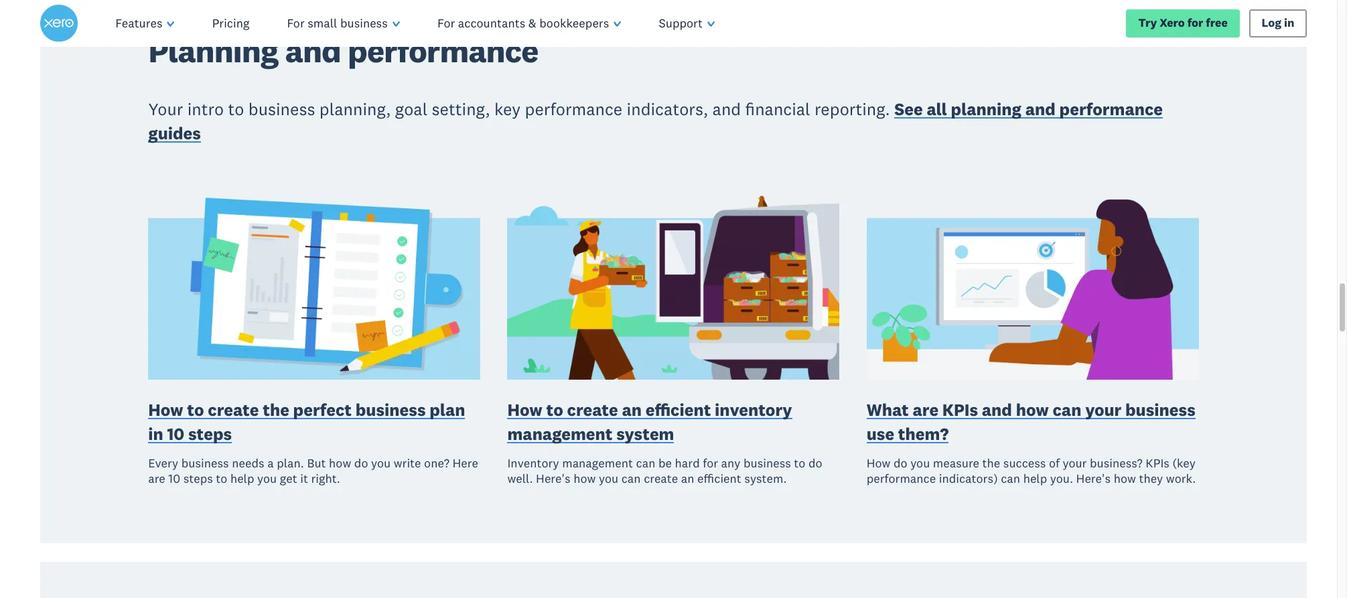 Task type: vqa. For each thing, say whether or not it's contained in the screenshot.
months.
no



Task type: locate. For each thing, give the bounding box(es) containing it.
how inside 'how do you measure the success of your business? kpis (key performance indicators) can help you. here's how they work.'
[[1114, 471, 1136, 486]]

to inside how to create the perfect business plan in 10 steps
[[187, 400, 204, 421]]

are
[[913, 400, 939, 421], [148, 471, 165, 486]]

for
[[1188, 16, 1204, 30], [703, 456, 718, 471]]

do right 'system.'
[[809, 456, 822, 471]]

what are kpis and how can your business use them? link
[[867, 399, 1199, 448]]

to inside every business needs a plan. but how do you write one? here are 10 steps to help you get it right.
[[216, 471, 227, 486]]

your intro to business planning, goal setting, key performance indicators, and financial reporting.
[[148, 99, 895, 120]]

how for how to create the perfect business plan in 10 steps
[[148, 400, 183, 421]]

help inside 'how do you measure the success of your business? kpis (key performance indicators) can help you. here's how they work.'
[[1023, 471, 1047, 486]]

1 horizontal spatial for
[[1188, 16, 1204, 30]]

your
[[1085, 400, 1122, 421], [1063, 456, 1087, 471]]

1 for from the left
[[287, 15, 305, 31]]

help left "a" at the left
[[230, 471, 254, 486]]

business
[[340, 15, 388, 31], [248, 99, 315, 120], [356, 400, 426, 421], [1126, 400, 1196, 421], [181, 456, 229, 471], [744, 456, 791, 471]]

steps right the every in the left bottom of the page
[[183, 471, 213, 486]]

planning
[[148, 30, 278, 71]]

management
[[507, 424, 613, 445], [562, 456, 633, 471]]

how inside inventory management can be hard for any business to do well. here's how you can create an efficient system.
[[574, 471, 596, 486]]

how left the they
[[1114, 471, 1136, 486]]

steps up needs
[[188, 424, 232, 445]]

what
[[867, 400, 909, 421]]

how
[[148, 400, 183, 421], [507, 400, 543, 421], [867, 456, 891, 471]]

1 vertical spatial in
[[148, 424, 163, 445]]

business?
[[1090, 456, 1143, 471]]

create down system
[[644, 471, 678, 486]]

how inside what are kpis and how can your business use them?
[[1016, 400, 1049, 421]]

how to create an efficient inventory management system link
[[507, 399, 840, 448]]

how
[[1016, 400, 1049, 421], [329, 456, 351, 471], [574, 471, 596, 486], [1114, 471, 1136, 486]]

0 vertical spatial the
[[263, 400, 289, 421]]

management down system
[[562, 456, 633, 471]]

0 vertical spatial 10
[[167, 424, 184, 445]]

2 for from the left
[[437, 15, 455, 31]]

business inside inventory management can be hard for any business to do well. here's how you can create an efficient system.
[[744, 456, 791, 471]]

for
[[287, 15, 305, 31], [437, 15, 455, 31]]

kpis inside what are kpis and how can your business use them?
[[943, 400, 978, 421]]

0 vertical spatial kpis
[[943, 400, 978, 421]]

here's inside inventory management can be hard for any business to do well. here's how you can create an efficient system.
[[536, 471, 571, 486]]

1 horizontal spatial how
[[507, 400, 543, 421]]

do right right.
[[354, 456, 368, 471]]

here's right you.
[[1076, 471, 1111, 486]]

0 horizontal spatial are
[[148, 471, 165, 486]]

for inside for small business dropdown button
[[287, 15, 305, 31]]

1 vertical spatial for
[[703, 456, 718, 471]]

here's
[[536, 471, 571, 486], [1076, 471, 1111, 486]]

in right log
[[1284, 16, 1295, 30]]

0 vertical spatial management
[[507, 424, 613, 445]]

how inside how to create the perfect business plan in 10 steps
[[148, 400, 183, 421]]

it
[[300, 471, 308, 486]]

how do you measure the success of your business? kpis (key performance indicators) can help you. here's how they work.
[[867, 456, 1196, 486]]

0 horizontal spatial in
[[148, 424, 163, 445]]

management inside how to create an efficient inventory management system
[[507, 424, 613, 445]]

how to create the perfect business plan in 10 steps link
[[148, 399, 481, 448]]

create up needs
[[208, 400, 259, 421]]

2 help from the left
[[1023, 471, 1047, 486]]

the inside 'how do you measure the success of your business? kpis (key performance indicators) can help you. here's how they work.'
[[983, 456, 1001, 471]]

planning,
[[319, 99, 391, 120]]

kpis up them?
[[943, 400, 978, 421]]

1 do from the left
[[354, 456, 368, 471]]

system
[[617, 424, 674, 445]]

1 vertical spatial kpis
[[1146, 456, 1170, 471]]

plan.
[[277, 456, 304, 471]]

1 vertical spatial an
[[681, 471, 694, 486]]

10
[[167, 424, 184, 445], [168, 471, 180, 486]]

in up the every in the left bottom of the page
[[148, 424, 163, 445]]

to inside how to create an efficient inventory management system
[[546, 400, 563, 421]]

performance inside 'how do you measure the success of your business? kpis (key performance indicators) can help you. here's how they work.'
[[867, 471, 936, 486]]

you inside inventory management can be hard for any business to do well. here's how you can create an efficient system.
[[599, 471, 618, 486]]

efficient
[[646, 400, 711, 421], [698, 471, 742, 486]]

for left "accountants"
[[437, 15, 455, 31]]

an
[[622, 400, 642, 421], [681, 471, 694, 486]]

1 horizontal spatial create
[[567, 400, 618, 421]]

10 inside how to create the perfect business plan in 10 steps
[[167, 424, 184, 445]]

steps inside how to create the perfect business plan in 10 steps
[[188, 424, 232, 445]]

0 horizontal spatial create
[[208, 400, 259, 421]]

do inside every business needs a plan. but how do you write one? here are 10 steps to help you get it right.
[[354, 456, 368, 471]]

an up system
[[622, 400, 642, 421]]

you down system
[[599, 471, 618, 486]]

efficient inside how to create an efficient inventory management system
[[646, 400, 711, 421]]

1 horizontal spatial in
[[1284, 16, 1295, 30]]

how right but
[[329, 456, 351, 471]]

they
[[1139, 471, 1163, 486]]

your inside 'how do you measure the success of your business? kpis (key performance indicators) can help you. here's how they work.'
[[1063, 456, 1087, 471]]

0 horizontal spatial the
[[263, 400, 289, 421]]

create for an
[[567, 400, 618, 421]]

perfect
[[293, 400, 352, 421]]

indicators)
[[939, 471, 998, 486]]

0 vertical spatial your
[[1085, 400, 1122, 421]]

help inside every business needs a plan. but how do you write one? here are 10 steps to help you get it right.
[[230, 471, 254, 486]]

the left perfect
[[263, 400, 289, 421]]

how inside 'how do you measure the success of your business? kpis (key performance indicators) can help you. here's how they work.'
[[867, 456, 891, 471]]

efficient left 'system.'
[[698, 471, 742, 486]]

to
[[228, 99, 244, 120], [187, 400, 204, 421], [546, 400, 563, 421], [794, 456, 806, 471], [216, 471, 227, 486]]

plan
[[430, 400, 465, 421]]

how up inventory
[[507, 400, 543, 421]]

steps
[[188, 424, 232, 445], [183, 471, 213, 486]]

for small business button
[[268, 0, 419, 47]]

the left success at the bottom
[[983, 456, 1001, 471]]

how up the every in the left bottom of the page
[[148, 400, 183, 421]]

bookkeepers
[[540, 15, 609, 31]]

1 vertical spatial steps
[[183, 471, 213, 486]]

log in
[[1262, 16, 1295, 30]]

you
[[371, 456, 391, 471], [911, 456, 930, 471], [257, 471, 277, 486], [599, 471, 618, 486]]

how down use
[[867, 456, 891, 471]]

financial
[[745, 99, 810, 120]]

(key
[[1173, 456, 1196, 471]]

0 horizontal spatial for
[[287, 15, 305, 31]]

0 vertical spatial are
[[913, 400, 939, 421]]

how inside how to create an efficient inventory management system
[[507, 400, 543, 421]]

&
[[528, 15, 536, 31]]

1 vertical spatial your
[[1063, 456, 1087, 471]]

create
[[208, 400, 259, 421], [567, 400, 618, 421], [644, 471, 678, 486]]

0 horizontal spatial help
[[230, 471, 254, 486]]

how right inventory
[[574, 471, 596, 486]]

are inside every business needs a plan. but how do you write one? here are 10 steps to help you get it right.
[[148, 471, 165, 486]]

performance
[[348, 30, 538, 71], [525, 99, 623, 120], [1060, 99, 1163, 120], [867, 471, 936, 486]]

you left write
[[371, 456, 391, 471]]

help left of
[[1023, 471, 1047, 486]]

2 do from the left
[[809, 456, 822, 471]]

0 horizontal spatial for
[[703, 456, 718, 471]]

for left free
[[1188, 16, 1204, 30]]

see all planning and performance guides
[[148, 99, 1163, 144]]

0 horizontal spatial how
[[148, 400, 183, 421]]

1 horizontal spatial kpis
[[1146, 456, 1170, 471]]

work.
[[1166, 471, 1196, 486]]

kpis
[[943, 400, 978, 421], [1146, 456, 1170, 471]]

1 vertical spatial the
[[983, 456, 1001, 471]]

1 horizontal spatial do
[[809, 456, 822, 471]]

and
[[285, 30, 341, 71], [713, 99, 741, 120], [1026, 99, 1056, 120], [982, 400, 1012, 421]]

the
[[263, 400, 289, 421], [983, 456, 1001, 471]]

0 horizontal spatial kpis
[[943, 400, 978, 421]]

can inside what are kpis and how can your business use them?
[[1053, 400, 1082, 421]]

1 horizontal spatial the
[[983, 456, 1001, 471]]

pricing link
[[193, 0, 268, 47]]

0 horizontal spatial an
[[622, 400, 642, 421]]

log in link
[[1250, 10, 1307, 37]]

0 vertical spatial an
[[622, 400, 642, 421]]

1 horizontal spatial for
[[437, 15, 455, 31]]

create inside how to create the perfect business plan in 10 steps
[[208, 400, 259, 421]]

guides
[[148, 123, 201, 144]]

your up business?
[[1085, 400, 1122, 421]]

features
[[115, 15, 162, 31]]

how up success at the bottom
[[1016, 400, 1049, 421]]

right.
[[311, 471, 340, 486]]

can
[[1053, 400, 1082, 421], [636, 456, 656, 471], [622, 471, 641, 486], [1001, 471, 1020, 486]]

for left any
[[703, 456, 718, 471]]

get
[[280, 471, 297, 486]]

to inside inventory management can be hard for any business to do well. here's how you can create an efficient system.
[[794, 456, 806, 471]]

you down them?
[[911, 456, 930, 471]]

0 horizontal spatial here's
[[536, 471, 571, 486]]

efficient up system
[[646, 400, 711, 421]]

key
[[494, 99, 521, 120]]

for left small
[[287, 15, 305, 31]]

create up system
[[567, 400, 618, 421]]

1 horizontal spatial here's
[[1076, 471, 1111, 486]]

kpis left (key
[[1146, 456, 1170, 471]]

an right the be
[[681, 471, 694, 486]]

be
[[659, 456, 672, 471]]

2 horizontal spatial create
[[644, 471, 678, 486]]

management up inventory
[[507, 424, 613, 445]]

3 do from the left
[[894, 456, 908, 471]]

0 vertical spatial steps
[[188, 424, 232, 445]]

measure
[[933, 456, 980, 471]]

what are kpis and how can your business use them?
[[867, 400, 1196, 445]]

1 here's from the left
[[536, 471, 571, 486]]

do down use
[[894, 456, 908, 471]]

1 horizontal spatial an
[[681, 471, 694, 486]]

intro
[[187, 99, 224, 120]]

in
[[1284, 16, 1295, 30], [148, 424, 163, 445]]

0 horizontal spatial do
[[354, 456, 368, 471]]

0 vertical spatial efficient
[[646, 400, 711, 421]]

1 vertical spatial management
[[562, 456, 633, 471]]

2 horizontal spatial do
[[894, 456, 908, 471]]

features button
[[97, 0, 193, 47]]

2 here's from the left
[[1076, 471, 1111, 486]]

1 help from the left
[[230, 471, 254, 486]]

indicators,
[[627, 99, 708, 120]]

0 vertical spatial for
[[1188, 16, 1204, 30]]

1 vertical spatial efficient
[[698, 471, 742, 486]]

xero homepage image
[[40, 5, 78, 42]]

1 vertical spatial are
[[148, 471, 165, 486]]

2 horizontal spatial how
[[867, 456, 891, 471]]

help
[[230, 471, 254, 486], [1023, 471, 1047, 486]]

performance inside the see all planning and performance guides
[[1060, 99, 1163, 120]]

1 vertical spatial 10
[[168, 471, 180, 486]]

1 horizontal spatial are
[[913, 400, 939, 421]]

your right of
[[1063, 456, 1087, 471]]

1 horizontal spatial help
[[1023, 471, 1047, 486]]

do
[[354, 456, 368, 471], [809, 456, 822, 471], [894, 456, 908, 471]]

how for how to create an efficient inventory management system
[[507, 400, 543, 421]]

for inside inventory management can be hard for any business to do well. here's how you can create an efficient system.
[[703, 456, 718, 471]]

use
[[867, 424, 895, 445]]

for inside for accountants & bookkeepers dropdown button
[[437, 15, 455, 31]]

0 vertical spatial in
[[1284, 16, 1295, 30]]

write
[[394, 456, 421, 471]]

here's right well.
[[536, 471, 571, 486]]

create inside how to create an efficient inventory management system
[[567, 400, 618, 421]]



Task type: describe. For each thing, give the bounding box(es) containing it.
are inside what are kpis and how can your business use them?
[[913, 400, 939, 421]]

hard
[[675, 456, 700, 471]]

log
[[1262, 16, 1282, 30]]

but
[[307, 456, 326, 471]]

inventory
[[715, 400, 792, 421]]

inventory management can be hard for any business to do well. here's how you can create an efficient system.
[[507, 456, 822, 486]]

can inside 'how do you measure the success of your business? kpis (key performance indicators) can help you. here's how they work.'
[[1001, 471, 1020, 486]]

business inside every business needs a plan. but how do you write one? here are 10 steps to help you get it right.
[[181, 456, 229, 471]]

how inside every business needs a plan. but how do you write one? here are 10 steps to help you get it right.
[[329, 456, 351, 471]]

goal
[[395, 99, 428, 120]]

create inside inventory management can be hard for any business to do well. here's how you can create an efficient system.
[[644, 471, 678, 486]]

an inside inventory management can be hard for any business to do well. here's how you can create an efficient system.
[[681, 471, 694, 486]]

create for the
[[208, 400, 259, 421]]

free
[[1206, 16, 1228, 30]]

well.
[[507, 471, 533, 486]]

for inside try xero for free link
[[1188, 16, 1204, 30]]

business inside how to create the perfect business plan in 10 steps
[[356, 400, 426, 421]]

support
[[659, 15, 703, 31]]

try xero for free
[[1139, 16, 1228, 30]]

efficient inside inventory management can be hard for any business to do well. here's how you can create an efficient system.
[[698, 471, 742, 486]]

how to create the perfect business plan in 10 steps
[[148, 400, 465, 445]]

small
[[308, 15, 337, 31]]

them?
[[898, 424, 949, 445]]

business inside what are kpis and how can your business use them?
[[1126, 400, 1196, 421]]

and inside what are kpis and how can your business use them?
[[982, 400, 1012, 421]]

10 inside every business needs a plan. but how do you write one? here are 10 steps to help you get it right.
[[168, 471, 180, 486]]

how to create an efficient inventory management system
[[507, 400, 792, 445]]

every business needs a plan. but how do you write one? here are 10 steps to help you get it right.
[[148, 456, 478, 486]]

for small business
[[287, 15, 388, 31]]

management inside inventory management can be hard for any business to do well. here's how you can create an efficient system.
[[562, 456, 633, 471]]

do inside inventory management can be hard for any business to do well. here's how you can create an efficient system.
[[809, 456, 822, 471]]

every
[[148, 456, 178, 471]]

business inside dropdown button
[[340, 15, 388, 31]]

and inside the see all planning and performance guides
[[1026, 99, 1056, 120]]

success
[[1004, 456, 1046, 471]]

an inside how to create an efficient inventory management system
[[622, 400, 642, 421]]

how for how do you measure the success of your business? kpis (key performance indicators) can help you. here's how they work.
[[867, 456, 891, 471]]

you inside 'how do you measure the success of your business? kpis (key performance indicators) can help you. here's how they work.'
[[911, 456, 930, 471]]

pricing
[[212, 15, 249, 31]]

inventory
[[507, 456, 559, 471]]

for for for accountants & bookkeepers
[[437, 15, 455, 31]]

try xero for free link
[[1126, 10, 1240, 37]]

reporting.
[[815, 99, 890, 120]]

setting,
[[432, 99, 490, 120]]

needs
[[232, 456, 264, 471]]

support button
[[640, 0, 734, 47]]

accountants
[[458, 15, 525, 31]]

kpis inside 'how do you measure the success of your business? kpis (key performance indicators) can help you. here's how they work.'
[[1146, 456, 1170, 471]]

try
[[1139, 16, 1157, 30]]

see all planning and performance guides link
[[148, 99, 1163, 147]]

for accountants & bookkeepers
[[437, 15, 609, 31]]

xero
[[1160, 16, 1185, 30]]

for for for small business
[[287, 15, 305, 31]]

you left the "get"
[[257, 471, 277, 486]]

planning and performance
[[148, 30, 538, 71]]

steps inside every business needs a plan. but how do you write one? here are 10 steps to help you get it right.
[[183, 471, 213, 486]]

system.
[[745, 471, 787, 486]]

all
[[927, 99, 947, 120]]

one?
[[424, 456, 450, 471]]

in inside how to create the perfect business plan in 10 steps
[[148, 424, 163, 445]]

your inside what are kpis and how can your business use them?
[[1085, 400, 1122, 421]]

you.
[[1050, 471, 1073, 486]]

of
[[1049, 456, 1060, 471]]

here's inside 'how do you measure the success of your business? kpis (key performance indicators) can help you. here's how they work.'
[[1076, 471, 1111, 486]]

your
[[148, 99, 183, 120]]

a
[[267, 456, 274, 471]]

planning
[[951, 99, 1022, 120]]

any
[[721, 456, 741, 471]]

see
[[895, 99, 923, 120]]

here
[[453, 456, 478, 471]]

for accountants & bookkeepers button
[[419, 0, 640, 47]]

the inside how to create the perfect business plan in 10 steps
[[263, 400, 289, 421]]

do inside 'how do you measure the success of your business? kpis (key performance indicators) can help you. here's how they work.'
[[894, 456, 908, 471]]



